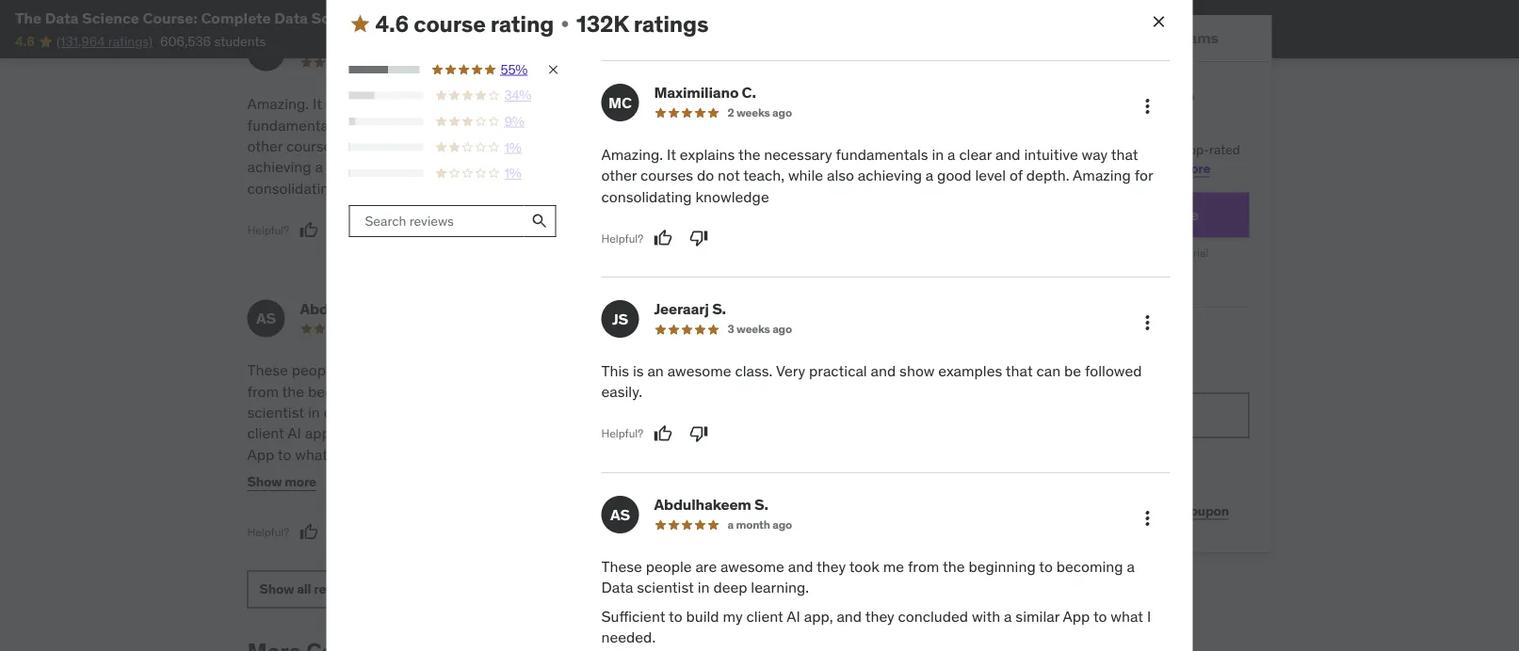 Task type: locate. For each thing, give the bounding box(es) containing it.
34% button
[[349, 87, 561, 105]]

do
[[343, 136, 360, 156], [697, 166, 714, 185]]

beginning for these people are awesome and they took me from the beginning to becoming a data scientist in deep learning.
[[308, 382, 375, 401]]

1 horizontal spatial my
[[723, 607, 743, 627]]

js for mark review by jeeraarj s. as helpful icon
[[612, 310, 628, 329]]

0 vertical spatial 1%
[[504, 139, 522, 156]]

client
[[247, 424, 284, 443], [747, 607, 784, 627]]

parts
[[664, 361, 699, 380], [662, 424, 697, 443]]

0 vertical spatial beginning
[[308, 382, 375, 401]]

completely
[[776, 466, 850, 485]]

learning. for these people are awesome and they took me from the beginning to becoming a data scientist in deep learning.
[[361, 403, 420, 422]]

this left price!
[[1086, 360, 1108, 377]]

helpful? left mark review by maximiliano c. as helpful image
[[601, 232, 643, 246]]

this down 132k
[[592, 94, 620, 113]]

1 vertical spatial becoming
[[1057, 558, 1123, 577]]

mark review by george l. as unhelpful image
[[680, 523, 699, 542]]

is down 132k ratings
[[624, 94, 634, 113]]

that down answered
[[807, 551, 834, 570]]

took inside these people are awesome and they took me from the beginning to becoming a data scientist in deep learning.
[[495, 361, 525, 380]]

2 vertical spatial learning.
[[751, 579, 809, 598]]

1 vertical spatial show
[[900, 362, 935, 381]]

they down the don't
[[865, 607, 895, 627]]

and inside the sufficient to build my client ai app, and they concluded with a similar app to what i needed.
[[338, 424, 363, 443]]

0 vertical spatial with
[[1027, 160, 1052, 177]]

show down quality. at the left of page
[[592, 474, 627, 491]]

amazing down 11,000+
[[1073, 166, 1131, 185]]

0 vertical spatial abdulhakeem s.
[[300, 299, 414, 318]]

ai
[[288, 424, 301, 443], [787, 607, 801, 627]]

do up mark review by maximiliano c. as unhelpful icon
[[343, 136, 360, 156]]

get
[[974, 141, 996, 158]]

sufficient down issues.
[[601, 607, 666, 627]]

just
[[394, 445, 420, 464]]

clear left course,
[[959, 145, 992, 164]]

be for mark review by jeeraarj s. as unhelpful icon
[[757, 115, 774, 135]]

1 horizontal spatial amazing.
[[601, 145, 663, 164]]

0 horizontal spatial easily.
[[601, 383, 642, 402]]

amazing down the 9%
[[462, 157, 520, 177]]

1 vertical spatial amazing.
[[601, 145, 663, 164]]

way for mark review by maximiliano c. as unhelpful icon
[[493, 115, 519, 135]]

from inside these people are awesome and they took me from the beginning to becoming a data scientist in deep learning. sufficient to build my client ai app, and they concluded with a similar app to what i needed.
[[908, 558, 940, 577]]

1 horizontal spatial 4.6
[[375, 10, 409, 38]]

beginning inside these people are awesome and they took me from the beginning to becoming a data scientist in deep learning. sufficient to build my client ai app, and they concluded with a similar app to what i needed.
[[969, 558, 1036, 577]]

jeeraarj right 132k
[[645, 32, 700, 52]]

took down answered
[[849, 558, 880, 577]]

working,
[[592, 466, 649, 485]]

4.6 for 4.6 course rating
[[375, 10, 409, 38]]

amazing for mark review by maximiliano c. as unhelpful icon
[[462, 157, 520, 177]]

that up mark review by jeeraarj s. as unhelpful icon
[[698, 115, 725, 135]]

1 horizontal spatial you
[[762, 508, 785, 528]]

knowledge down mark review by jeeraarj s. as unhelpful icon
[[696, 187, 769, 207]]

all left reviews
[[297, 581, 311, 598]]

not right mark review by jeeraarj s. as unhelpful icon
[[718, 166, 740, 185]]

1% button up search reviews text field
[[349, 165, 561, 183]]

ai up 'applications'
[[288, 424, 301, 443]]

month down unexplained,
[[736, 519, 770, 533]]

and
[[861, 94, 887, 113], [407, 115, 432, 135], [996, 145, 1021, 164], [434, 361, 459, 380], [871, 362, 896, 381], [869, 382, 894, 401], [338, 424, 363, 443], [653, 466, 678, 485], [322, 487, 347, 507], [862, 529, 888, 549], [788, 558, 813, 577], [837, 607, 862, 627]]

they
[[463, 361, 492, 380], [366, 424, 395, 443], [592, 529, 621, 549], [817, 558, 846, 577], [865, 607, 895, 627]]

0 horizontal spatial 3
[[718, 55, 725, 70]]

an for mark review by jeeraarj s. as helpful image
[[638, 94, 655, 113]]

level for mark review by maximiliano c. as unhelpful icon
[[365, 157, 395, 177]]

1 horizontal spatial show
[[900, 362, 935, 381]]

0 horizontal spatial way
[[493, 115, 519, 135]]

ago
[[418, 55, 438, 70], [763, 55, 783, 70], [773, 106, 792, 121], [770, 322, 789, 336], [773, 323, 792, 337], [773, 519, 792, 533]]

not for mark review by maximiliano c. as unhelpful image
[[718, 166, 740, 185]]

0 vertical spatial what
[[295, 445, 328, 464]]

jeeraarj for mark review by jeeraarj s. as unhelpful icon
[[645, 32, 700, 52]]

0 vertical spatial easily.
[[838, 115, 879, 135]]

knowledge up mark review by maximiliano c. as unhelpful icon
[[341, 179, 415, 198]]

show more button up extremely at the left bottom
[[592, 464, 661, 502]]

1 vertical spatial these
[[601, 558, 642, 577]]

submit search image
[[530, 212, 549, 231]]

to inside the first 6 parts are really great, however once you get to the final parts, "deep learning" and "case study" which are supposedly the most important parts the course takes a real dive in quality.
[[645, 382, 659, 401]]

apply
[[1144, 503, 1179, 520]]

beginning
[[308, 382, 375, 401], [969, 558, 1036, 577]]

intuitive
[[436, 115, 490, 135], [1024, 145, 1078, 164]]

1 horizontal spatial courses
[[641, 166, 693, 185]]

needed. inside these people are awesome and they took me from the beginning to becoming a data scientist in deep learning. sufficient to build my client ai app, and they concluded with a similar app to what i needed.
[[601, 628, 656, 648]]

1 horizontal spatial from
[[908, 558, 940, 577]]

132k ratings
[[577, 10, 709, 38]]

2
[[374, 55, 380, 70], [728, 106, 734, 121], [718, 322, 725, 336]]

i inside these people are awesome and they took me from the beginning to becoming a data scientist in deep learning. sufficient to build my client ai app, and they concluded with a similar app to what i needed.
[[1147, 607, 1151, 627]]

1 vertical spatial followed
[[1085, 362, 1142, 381]]

in inside these people are awesome and they took me from the beginning to becoming a data scientist in deep learning. sufficient to build my client ai app, and they concluded with a similar app to what i needed.
[[698, 579, 710, 598]]

similar
[[517, 424, 561, 443], [1016, 607, 1060, 627]]

of inside get this course, plus 11,000+ of our top-rated courses, with personal plan.
[[1148, 141, 1159, 158]]

2 show more button from the left
[[592, 464, 661, 502]]

additional actions for review by jeeraarj s. image
[[1137, 312, 1159, 335]]

0 horizontal spatial 4.6
[[15, 33, 34, 50]]

show more up sure
[[247, 474, 316, 491]]

amazing. it explains the necessary fundamentals in a clear and intuitive way that other courses do not teach, while also achieving a good level of depth. amazing for consolidating knowledge for mark review by maximiliano c. as unhelpful image
[[601, 145, 1153, 207]]

to inside these people are awesome and they took me from the beginning to becoming a data scientist in deep learning.
[[379, 382, 392, 401]]

be inside some coding related things just stop working, and steps are just completely skipped or go unexplained, making following extremely difficult. when you leave questions they take days to weeks to be answered and are usually unhelpful responses that don't solve issues.
[[773, 529, 790, 549]]

you up "case
[[592, 382, 616, 401]]

show inside button
[[260, 581, 294, 598]]

data inside these people are awesome and they took me from the beginning to becoming a data scientist in deep learning.
[[478, 382, 510, 401]]

1 science from the left
[[82, 8, 139, 27]]

beginning inside these people are awesome and they took me from the beginning to becoming a data scientist in deep learning.
[[308, 382, 375, 401]]

1 vertical spatial abdulhakeem
[[654, 496, 751, 515]]

2 weeks ago for mark review by maximiliano c. as unhelpful image
[[728, 106, 792, 121]]

data down usually
[[601, 579, 633, 598]]

0 horizontal spatial more
[[285, 474, 316, 491]]

1 horizontal spatial way
[[1082, 145, 1108, 164]]

good
[[327, 157, 361, 177], [937, 166, 972, 185]]

that inside just that i haven't seen the applications of all the sections before the regression and deep learning sections, but i'm sure further reading will expose them to me as they're still foundations to deep learning.
[[424, 445, 451, 464]]

science
[[82, 8, 139, 27], [311, 8, 369, 27]]

close modal image
[[1150, 13, 1169, 32]]

all inside button
[[297, 581, 311, 598]]

amazing for mark review by maximiliano c. as unhelpful image
[[1073, 166, 1131, 185]]

the first 6 parts are really great, however once you get to the final parts, "deep learning" and "case study" which are supposedly the most important parts the course takes a real dive in quality.
[[592, 361, 903, 464]]

4.6
[[375, 10, 409, 38], [15, 33, 34, 50]]

in inside the first 6 parts are really great, however once you get to the final parts, "deep learning" and "case study" which are supposedly the most important parts the course takes a real dive in quality.
[[887, 424, 899, 443]]

1 vertical spatial as
[[610, 506, 630, 525]]

quality.
[[592, 445, 640, 464]]

me
[[529, 361, 550, 380], [517, 508, 538, 528], [883, 558, 904, 577]]

0 vertical spatial practical
[[800, 94, 858, 113]]

personal
[[1055, 160, 1107, 177], [1049, 205, 1111, 225]]

helpful?
[[592, 159, 634, 174], [247, 223, 289, 237], [601, 232, 643, 246], [601, 427, 643, 442], [247, 525, 289, 540], [592, 525, 634, 540]]

0 horizontal spatial app
[[247, 445, 274, 464]]

go
[[666, 487, 684, 507]]

course up the 55% button
[[414, 10, 486, 38]]

needed.
[[339, 445, 394, 464], [601, 628, 656, 648]]

my down 'unhelpful'
[[723, 607, 743, 627]]

Search reviews text field
[[349, 206, 524, 238]]

data up haven't
[[478, 382, 510, 401]]

2 1% from the top
[[504, 165, 522, 182]]

me inside these people are awesome and they took me from the beginning to becoming a data scientist in deep learning. sufficient to build my client ai app, and they concluded with a similar app to what i needed.
[[883, 558, 904, 577]]

helpful? for mark review by jeeraarj s. as helpful image
[[592, 159, 634, 174]]

personal up $16.58
[[1049, 205, 1111, 225]]

to inside subscribe to udemy's top courses
[[1065, 85, 1084, 108]]

0 vertical spatial abdulhakeem
[[300, 299, 397, 318]]

4.6 left (131,964
[[15, 33, 34, 50]]

courses for mark review by jeeraarj s. as helpful icon
[[641, 166, 693, 185]]

1 horizontal spatial at
[[1072, 360, 1084, 377]]

way down the 34%
[[493, 115, 519, 135]]

helpful? left mark review by maximiliano c. as helpful icon
[[247, 223, 289, 237]]

more down some
[[629, 474, 661, 491]]

0 horizontal spatial with
[[473, 424, 501, 443]]

11,000+
[[1098, 141, 1144, 158]]

2 months ago
[[718, 322, 789, 336]]

abdulhakeem s. down steps
[[654, 496, 769, 515]]

sections,
[[447, 487, 507, 507]]

mc down the data science course: complete data science bootcamp 2023 at the left top
[[254, 42, 278, 62]]

knowledge
[[341, 179, 415, 198], [696, 187, 769, 207]]

client up 'applications'
[[247, 424, 284, 443]]

0 horizontal spatial clear
[[371, 115, 403, 135]]

top
[[1165, 85, 1195, 108]]

parts down which
[[662, 424, 697, 443]]

helpful? up quality. at the left of page
[[601, 427, 643, 442]]

class. for mark review by jeeraarj s. as unhelpful image
[[735, 362, 773, 381]]

with inside get this course, plus 11,000+ of our top-rated courses, with personal plan.
[[1027, 160, 1052, 177]]

this for mark review by jeeraarj s. as helpful icon
[[601, 362, 629, 381]]

1 vertical spatial what
[[1111, 607, 1144, 627]]

maximiliano
[[300, 32, 385, 52], [654, 83, 739, 103]]

55% button
[[349, 61, 561, 79]]

will
[[384, 508, 406, 528]]

build up seen
[[504, 403, 537, 422]]

this inside get this course, plus 11,000+ of our top-rated courses, with personal plan.
[[999, 141, 1021, 158]]

learning. inside these people are awesome and they took me from the beginning to becoming a data scientist in deep learning.
[[361, 403, 420, 422]]

depth. for mark review by maximiliano c. as unhelpful icon
[[416, 157, 459, 177]]

learning. inside these people are awesome and they took me from the beginning to becoming a data scientist in deep learning. sufficient to build my client ai app, and they concluded with a similar app to what i needed.
[[751, 579, 809, 598]]

people inside these people are awesome and they took me from the beginning to becoming a data scientist in deep learning. sufficient to build my client ai app, and they concluded with a similar app to what i needed.
[[646, 558, 692, 577]]

good left courses,
[[937, 166, 972, 185]]

that up sections
[[424, 445, 451, 464]]

alarm image
[[974, 361, 990, 376]]

me inside just that i haven't seen the applications of all the sections before the regression and deep learning sections, but i'm sure further reading will expose them to me as they're still foundations to deep learning.
[[517, 508, 538, 528]]

needed. down solve
[[601, 628, 656, 648]]

a inside the first 6 parts are really great, however once you get to the final parts, "deep learning" and "case study" which are supposedly the most important parts the course takes a real dive in quality.
[[815, 424, 823, 443]]

just down the related
[[747, 466, 772, 485]]

app, inside these people are awesome and they took me from the beginning to becoming a data scientist in deep learning. sufficient to build my client ai app, and they concluded with a similar app to what i needed.
[[804, 607, 833, 627]]

courses up mark review by maximiliano c. as helpful image
[[641, 166, 693, 185]]

mc for mark review by maximiliano c. as helpful image
[[609, 93, 632, 112]]

0 horizontal spatial maximiliano
[[300, 32, 385, 52]]

examples
[[631, 115, 695, 135], [939, 362, 1003, 381]]

1 show more button from the left
[[247, 464, 316, 502]]

1 horizontal spatial app,
[[804, 607, 833, 627]]

me inside these people are awesome and they took me from the beginning to becoming a data scientist in deep learning.
[[529, 361, 550, 380]]

0 horizontal spatial sufficient
[[420, 403, 484, 422]]

0 vertical spatial 2
[[374, 55, 380, 70]]

get this course, plus 11,000+ of our top-rated courses, with personal plan.
[[974, 141, 1241, 177]]

1 vertical spatial class.
[[735, 362, 773, 381]]

mark review by abdulhakeem s. as helpful image
[[300, 523, 318, 542]]

1 horizontal spatial just
[[828, 445, 853, 464]]

1 vertical spatial concluded
[[898, 607, 968, 627]]

0 horizontal spatial scientist
[[247, 403, 304, 422]]

people inside these people are awesome and they took me from the beginning to becoming a data scientist in deep learning.
[[292, 361, 338, 380]]

from
[[247, 382, 279, 401], [908, 558, 940, 577]]

to
[[1065, 85, 1084, 108], [379, 382, 392, 401], [645, 382, 659, 401], [487, 403, 501, 422], [278, 445, 291, 464], [500, 508, 514, 528], [408, 529, 421, 549], [692, 529, 706, 549], [756, 529, 769, 549], [1039, 558, 1053, 577], [669, 607, 683, 627], [1094, 607, 1107, 627]]

0 horizontal spatial 2
[[374, 55, 380, 70]]

an up mark review by jeeraarj s. as helpful image
[[638, 94, 655, 113]]

amazing. left mark review by jeeraarj s. as unhelpful icon
[[601, 145, 663, 164]]

with for and
[[473, 424, 501, 443]]

good for mark review by maximiliano c. as unhelpful image
[[937, 166, 972, 185]]

in
[[343, 115, 355, 135], [932, 145, 944, 164], [308, 403, 320, 422], [887, 424, 899, 443], [698, 579, 710, 598]]

needed. up 'applications'
[[339, 445, 394, 464]]

1 horizontal spatial took
[[849, 558, 880, 577]]

0 horizontal spatial fundamentals
[[247, 115, 340, 135]]

0 horizontal spatial good
[[327, 157, 361, 177]]

show more down quality. at the left of page
[[592, 474, 661, 491]]

deep up 'applications'
[[324, 403, 358, 422]]

scientist inside these people are awesome and they took me from the beginning to becoming a data scientist in deep learning.
[[247, 403, 304, 422]]

learning. up just
[[361, 403, 420, 422]]

these inside these people are awesome and they took me from the beginning to becoming a data scientist in deep learning.
[[247, 361, 288, 380]]

0 vertical spatial it
[[313, 94, 322, 113]]

the for the first 6 parts are really great, however once you get to the final parts, "deep learning" and "case study" which are supposedly the most important parts the course takes a real dive in quality.
[[592, 361, 617, 380]]

this is an awesome class. very practical and show examples that can be followed easily.
[[592, 94, 887, 135], [601, 362, 1142, 402]]

1 vertical spatial fundamentals
[[836, 145, 928, 164]]

1 vertical spatial be
[[1064, 362, 1082, 381]]

depth.
[[416, 157, 459, 177], [1027, 166, 1070, 185]]

amazing. down students
[[247, 94, 309, 113]]

0 vertical spatial necessary
[[410, 94, 478, 113]]

0 vertical spatial people
[[292, 361, 338, 380]]

mark review by jeeraarj s. as unhelpful image
[[690, 425, 708, 444]]

easily. for mark review by jeeraarj s. as unhelpful icon
[[838, 115, 879, 135]]

unhelpful
[[667, 551, 730, 570]]

0 vertical spatial class.
[[726, 94, 763, 113]]

achieving
[[247, 157, 311, 177], [858, 166, 922, 185]]

i
[[332, 445, 336, 464], [454, 445, 458, 464], [1147, 607, 1151, 627]]

more up the further
[[285, 474, 316, 491]]

scientist for these people are awesome and they took me from the beginning to becoming a data scientist in deep learning.
[[247, 403, 304, 422]]

some
[[640, 445, 679, 464]]

you left the leave
[[762, 508, 785, 528]]

1 vertical spatial with
[[473, 424, 501, 443]]

is for mark review by jeeraarj s. as helpful image
[[624, 94, 634, 113]]

2 for mark review by maximiliano c. as unhelpful icon
[[374, 55, 380, 70]]

people for these people are awesome and they took me from the beginning to becoming a data scientist in deep learning.
[[292, 361, 338, 380]]

knowledge for mark review by maximiliano c. as unhelpful icon
[[341, 179, 415, 198]]

0 horizontal spatial 2 weeks ago
[[374, 55, 438, 70]]

1 vertical spatial practical
[[809, 362, 867, 381]]

issues.
[[631, 572, 676, 591]]

becoming
[[396, 382, 463, 401], [1057, 558, 1123, 577]]

becoming inside these people are awesome and they took me from the beginning to becoming a data scientist in deep learning.
[[396, 382, 463, 401]]

1 horizontal spatial c.
[[742, 83, 756, 103]]

app, up 'applications'
[[305, 424, 334, 443]]

0 horizontal spatial my
[[541, 403, 561, 422]]

good up mark review by maximiliano c. as unhelpful icon
[[327, 157, 361, 177]]

followed for mark review by jeeraarj s. as unhelpful icon
[[777, 115, 834, 135]]

1 1% from the top
[[504, 139, 522, 156]]

other for mark review by maximiliano c. as helpful icon
[[247, 136, 283, 156]]

1 vertical spatial all
[[297, 581, 311, 598]]

0 vertical spatial becoming
[[396, 382, 463, 401]]

1% for 2nd 1% button from the bottom of the page
[[504, 139, 522, 156]]

course up the related
[[726, 424, 771, 443]]

apply coupon button
[[1123, 493, 1250, 530]]

can for mark review by jeeraarj s. as unhelpful image
[[1037, 362, 1061, 381]]

show up sure
[[247, 474, 282, 491]]

an for mark review by jeeraarj s. as helpful icon
[[648, 362, 664, 381]]

show for or
[[592, 474, 627, 491]]

1 horizontal spatial build
[[686, 607, 719, 627]]

study"
[[632, 403, 675, 422]]

i inside just that i haven't seen the applications of all the sections before the regression and deep learning sections, but i'm sure further reading will expose them to me as they're still foundations to deep learning.
[[454, 445, 458, 464]]

1 horizontal spatial knowledge
[[696, 187, 769, 207]]

ago for mark review by jeeraarj s. as unhelpful icon
[[763, 55, 783, 70]]

0 horizontal spatial these
[[247, 361, 288, 380]]

deep inside these people are awesome and they took me from the beginning to becoming a data scientist in deep learning. sufficient to build my client ai app, and they concluded with a similar app to what i needed.
[[713, 579, 747, 598]]

data up (131,964
[[45, 8, 79, 27]]

in inside these people are awesome and they took me from the beginning to becoming a data scientist in deep learning.
[[308, 403, 320, 422]]

month
[[1128, 246, 1160, 260], [736, 519, 770, 533]]

teach, for mark review by maximiliano c. as unhelpful image
[[743, 166, 785, 185]]

took
[[495, 361, 525, 380], [849, 558, 880, 577]]

good for mark review by maximiliano c. as unhelpful icon
[[327, 157, 361, 177]]

needed. inside the sufficient to build my client ai app, and they concluded with a similar app to what i needed.
[[339, 445, 394, 464]]

practical
[[800, 94, 858, 113], [809, 362, 867, 381]]

becoming for these people are awesome and they took me from the beginning to becoming a data scientist in deep learning.
[[396, 382, 463, 401]]

the inside the first 6 parts are really great, however once you get to the final parts, "deep learning" and "case study" which are supposedly the most important parts the course takes a real dive in quality.
[[592, 361, 617, 380]]

deep
[[324, 403, 358, 422], [351, 487, 385, 507], [425, 529, 459, 549], [713, 579, 747, 598]]

ai down responses
[[787, 607, 801, 627]]

1 vertical spatial this is an awesome class. very practical and show examples that can be followed easily.
[[601, 362, 1142, 402]]

0 vertical spatial an
[[638, 94, 655, 113]]

took inside these people are awesome and they took me from the beginning to becoming a data scientist in deep learning. sufficient to build my client ai app, and they concluded with a similar app to what i needed.
[[849, 558, 880, 577]]

maximiliano for mark review by maximiliano c. as unhelpful image
[[654, 83, 739, 103]]

abdulhakeem down steps
[[654, 496, 751, 515]]

0 vertical spatial ai
[[288, 424, 301, 443]]

sufficient
[[420, 403, 484, 422], [601, 607, 666, 627]]

scientist inside these people are awesome and they took me from the beginning to becoming a data scientist in deep learning. sufficient to build my client ai app, and they concluded with a similar app to what i needed.
[[637, 579, 694, 598]]

show more button
[[247, 464, 316, 502], [592, 464, 661, 502]]

took for these people are awesome and they took me from the beginning to becoming a data scientist in deep learning. sufficient to build my client ai app, and they concluded with a similar app to what i needed.
[[849, 558, 880, 577]]

1 vertical spatial beginning
[[969, 558, 1036, 577]]

the inside these people are awesome and they took me from the beginning to becoming a data scientist in deep learning.
[[282, 382, 304, 401]]

1 vertical spatial c.
[[742, 83, 756, 103]]

0 horizontal spatial similar
[[517, 424, 561, 443]]

1 vertical spatial course
[[726, 424, 771, 443]]

c.
[[388, 32, 402, 52], [742, 83, 756, 103]]

1 vertical spatial not
[[718, 166, 740, 185]]

1 horizontal spatial show more button
[[592, 464, 661, 502]]

1 horizontal spatial needed.
[[601, 628, 656, 648]]

anytime
[[1111, 269, 1151, 284]]

also for mark review by maximiliano c. as unhelpful icon
[[473, 136, 500, 156]]

1 vertical spatial scientist
[[637, 579, 694, 598]]

55%
[[501, 61, 528, 78]]

"case
[[592, 403, 629, 422]]

3 for mark review by jeeraarj s. as unhelpful image
[[728, 323, 734, 337]]

is left 6
[[633, 362, 644, 381]]

sufficient to build my client ai app, and they concluded with a similar app to what i needed.
[[247, 403, 561, 464]]

becoming inside these people are awesome and they took me from the beginning to becoming a data scientist in deep learning. sufficient to build my client ai app, and they concluded with a similar app to what i needed.
[[1057, 558, 1123, 577]]

1 vertical spatial me
[[517, 508, 538, 528]]

teams tab list
[[952, 15, 1272, 62]]

as
[[542, 508, 557, 528]]

1 vertical spatial you
[[762, 508, 785, 528]]

0 vertical spatial month
[[1128, 246, 1160, 260]]

george l.
[[645, 299, 711, 318]]

helpful? for mark review by jeeraarj s. as helpful icon
[[601, 427, 643, 442]]

helpful? down regression
[[247, 525, 289, 540]]

intuitive right courses,
[[1024, 145, 1078, 164]]

an
[[638, 94, 655, 113], [648, 362, 664, 381]]

deep up the reading
[[351, 487, 385, 507]]

client down responses
[[747, 607, 784, 627]]

month inside starting at $16.58 per month after trial cancel anytime
[[1128, 246, 1160, 260]]

deep down 'unhelpful'
[[713, 579, 747, 598]]

1 vertical spatial easily.
[[601, 383, 642, 402]]

2 show more from the left
[[592, 474, 661, 491]]

1 horizontal spatial level
[[975, 166, 1006, 185]]

do right mark review by jeeraarj s. as helpful image
[[697, 166, 714, 185]]

xsmall image
[[546, 62, 561, 78]]

0 horizontal spatial beginning
[[308, 382, 375, 401]]

"deep
[[762, 382, 802, 401]]

bootcamp
[[372, 8, 446, 27]]

0 vertical spatial this is an awesome class. very practical and show examples that can be followed easily.
[[592, 94, 887, 135]]

all inside just that i haven't seen the applications of all the sections before the regression and deep learning sections, but i'm sure further reading will expose them to me as they're still foundations to deep learning.
[[375, 466, 390, 485]]

and inside these people are awesome and they took me from the beginning to becoming a data scientist in deep learning.
[[434, 361, 459, 380]]

0 horizontal spatial took
[[495, 361, 525, 380]]

0 vertical spatial these
[[247, 361, 288, 380]]

this
[[999, 141, 1021, 158], [1086, 360, 1108, 377]]

abdulhakeem down mark review by maximiliano c. as unhelpful icon
[[300, 299, 397, 318]]

the
[[15, 8, 42, 27], [592, 361, 617, 380]]

this is an awesome class. very practical and show examples that can be followed easily. up mark review by jeeraarj s. as unhelpful icon
[[592, 94, 887, 135]]

0 vertical spatial 3 weeks ago
[[718, 55, 783, 70]]

concluded inside the sufficient to build my client ai app, and they concluded with a similar app to what i needed.
[[399, 424, 469, 443]]

show for app
[[247, 474, 282, 491]]

2 vertical spatial 2
[[718, 322, 725, 336]]

4.6 for 4.6
[[15, 33, 34, 50]]

1 vertical spatial app
[[1063, 607, 1090, 627]]

1 vertical spatial 2
[[728, 106, 734, 121]]

level up search reviews text field
[[365, 157, 395, 177]]

mark review by maximiliano c. as helpful image
[[654, 230, 673, 248]]

me right the don't
[[883, 558, 904, 577]]

show more for or
[[592, 474, 661, 491]]

just that i haven't seen the applications of all the sections before the regression and deep learning sections, but i'm sure further reading will expose them to me as they're still foundations to deep learning.
[[247, 445, 557, 549]]

consolidating up mark review by maximiliano c. as helpful icon
[[247, 179, 338, 198]]

from inside these people are awesome and they took me from the beginning to becoming a data scientist in deep learning.
[[247, 382, 279, 401]]

4.6 right medium image
[[375, 10, 409, 38]]

courses up mark review by maximiliano c. as helpful icon
[[286, 136, 339, 156]]

0 horizontal spatial people
[[292, 361, 338, 380]]

abdulhakeem s.
[[300, 299, 414, 318], [654, 496, 769, 515]]

examples for mark review by jeeraarj s. as unhelpful icon
[[631, 115, 695, 135]]

my inside the sufficient to build my client ai app, and they concluded with a similar app to what i needed.
[[541, 403, 561, 422]]

0 horizontal spatial depth.
[[416, 157, 459, 177]]

scientist down usually
[[637, 579, 694, 598]]

jeeraarj up 6
[[654, 300, 709, 320]]

science up (131,964 ratings)
[[82, 8, 139, 27]]

consolidating down mark review by jeeraarj s. as helpful image
[[601, 187, 692, 207]]

me for these people are awesome and they took me from the beginning to becoming a data scientist in deep learning.
[[529, 361, 550, 380]]

followed
[[777, 115, 834, 135], [1085, 362, 1142, 381]]

2 1% button from the top
[[349, 165, 561, 183]]

amazing.
[[247, 94, 309, 113], [601, 145, 663, 164]]

mark review by jeeraarj s. as unhelpful image
[[680, 157, 699, 176]]

not down 9% button
[[364, 136, 386, 156]]

helpful? for mark review by maximiliano c. as helpful image
[[601, 232, 643, 246]]

clear for mark review by maximiliano c. as unhelpful image
[[959, 145, 992, 164]]

1% button down 9% button
[[349, 139, 561, 157]]

1 show more from the left
[[247, 474, 316, 491]]

0 vertical spatial this
[[999, 141, 1021, 158]]

xsmall image
[[558, 17, 573, 32]]

deep down 'expose'
[[425, 529, 459, 549]]

1 horizontal spatial good
[[937, 166, 972, 185]]

parts right 6
[[664, 361, 699, 380]]

maximiliano down ratings
[[654, 83, 739, 103]]

2 weeks ago
[[374, 55, 438, 70], [728, 106, 792, 121]]

class.
[[726, 94, 763, 113], [735, 362, 773, 381]]

learning
[[388, 487, 443, 507]]

or
[[649, 487, 663, 507]]

as
[[256, 309, 276, 328], [610, 506, 630, 525]]

took for these people are awesome and they took me from the beginning to becoming a data scientist in deep learning.
[[495, 361, 525, 380]]

my
[[541, 403, 561, 422], [723, 607, 743, 627]]

for for mark review by maximiliano c. as unhelpful image
[[1135, 166, 1153, 185]]

they inside the sufficient to build my client ai app, and they concluded with a similar app to what i needed.
[[366, 424, 395, 443]]

client inside these people are awesome and they took me from the beginning to becoming a data scientist in deep learning. sufficient to build my client ai app, and they concluded with a similar app to what i needed.
[[747, 607, 784, 627]]

just
[[828, 445, 853, 464], [747, 466, 772, 485]]

maximiliano c. for mark review by maximiliano c. as unhelpful icon
[[300, 32, 402, 52]]

1 horizontal spatial maximiliano
[[654, 83, 739, 103]]

awesome down a month ago
[[721, 558, 785, 577]]

an right first at the bottom left of page
[[648, 362, 664, 381]]

sure
[[247, 508, 276, 528]]

1 horizontal spatial learning.
[[463, 529, 520, 549]]

show more button for app
[[247, 464, 316, 502]]

they inside some coding related things just stop working, and steps are just completely skipped or go unexplained, making following extremely difficult. when you leave questions they take days to weeks to be answered and are usually unhelpful responses that don't solve issues.
[[592, 529, 621, 549]]

0 horizontal spatial from
[[247, 382, 279, 401]]

these inside these people are awesome and they took me from the beginning to becoming a data scientist in deep learning. sufficient to build my client ai app, and they concluded with a similar app to what i needed.
[[601, 558, 642, 577]]

days
[[658, 529, 689, 549]]

class. for mark review by jeeraarj s. as unhelpful icon
[[726, 94, 763, 113]]

2 science from the left
[[311, 8, 369, 27]]

1 horizontal spatial sufficient
[[601, 607, 666, 627]]

starting at $16.58 per month after trial cancel anytime
[[1015, 246, 1209, 284]]

my inside these people are awesome and they took me from the beginning to becoming a data scientist in deep learning. sufficient to build my client ai app, and they concluded with a similar app to what i needed.
[[723, 607, 743, 627]]

app inside the sufficient to build my client ai app, and they concluded with a similar app to what i needed.
[[247, 445, 274, 464]]

depth. down course,
[[1027, 166, 1070, 185]]

jeeraarj s. for mark review by jeeraarj s. as unhelpful icon
[[645, 32, 717, 52]]

consolidating for mark review by maximiliano c. as helpful image
[[601, 187, 692, 207]]

1 horizontal spatial followed
[[1085, 362, 1142, 381]]

this up courses,
[[999, 141, 1021, 158]]

clear down 34% button
[[371, 115, 403, 135]]

learning. down them
[[463, 529, 520, 549]]

js for mark review by jeeraarj s. as helpful image
[[603, 42, 619, 62]]

3 weeks ago for mark review by jeeraarj s. as unhelpful icon
[[718, 55, 783, 70]]

with inside the sufficient to build my client ai app, and they concluded with a similar app to what i needed.
[[473, 424, 501, 443]]

js down 132k
[[603, 42, 619, 62]]

course,
[[1024, 141, 1067, 158]]

steps
[[682, 466, 719, 485]]

build inside these people are awesome and they took me from the beginning to becoming a data scientist in deep learning. sufficient to build my client ai app, and they concluded with a similar app to what i needed.
[[686, 607, 719, 627]]

1 horizontal spatial abdulhakeem s.
[[654, 496, 769, 515]]

app
[[247, 445, 274, 464], [1063, 607, 1090, 627]]

teach, down 9% button
[[389, 136, 431, 156]]



Task type: describe. For each thing, give the bounding box(es) containing it.
necessary for mark review by maximiliano c. as unhelpful icon
[[410, 94, 478, 113]]

leave
[[789, 508, 824, 528]]

weeks for mark review by jeeraarj s. as unhelpful icon
[[727, 55, 761, 70]]

can for mark review by jeeraarj s. as unhelpful icon
[[729, 115, 753, 135]]

a inside these people are awesome and they took me from the beginning to becoming a data scientist in deep learning.
[[466, 382, 474, 401]]

show all reviews
[[260, 581, 361, 598]]

mark review by maximiliano c. as unhelpful image
[[335, 221, 354, 240]]

related
[[732, 445, 779, 464]]

me for these people are awesome and they took me from the beginning to becoming a data scientist in deep learning. sufficient to build my client ai app, and they concluded with a similar app to what i needed.
[[883, 558, 904, 577]]

0 vertical spatial just
[[828, 445, 853, 464]]

most
[[852, 403, 886, 422]]

real
[[827, 424, 852, 443]]

fundamentals for mark review by maximiliano c. as unhelpful image
[[836, 145, 928, 164]]

is for mark review by jeeraarj s. as helpful icon
[[633, 362, 644, 381]]

people for these people are awesome and they took me from the beginning to becoming a data scientist in deep learning. sufficient to build my client ai app, and they concluded with a similar app to what i needed.
[[646, 558, 692, 577]]

months
[[727, 322, 767, 336]]

explains for mark review by maximiliano c. as unhelpful icon
[[326, 94, 381, 113]]

examples for mark review by jeeraarj s. as unhelpful image
[[939, 362, 1003, 381]]

solve
[[592, 572, 627, 591]]

ago for mark review by maximiliano c. as unhelpful image
[[773, 106, 792, 121]]

however
[[810, 361, 866, 380]]

1 vertical spatial parts
[[662, 424, 697, 443]]

our
[[1162, 141, 1181, 158]]

app inside these people are awesome and they took me from the beginning to becoming a data scientist in deep learning. sufficient to build my client ai app, and they concluded with a similar app to what i needed.
[[1063, 607, 1090, 627]]

concluded inside these people are awesome and they took me from the beginning to becoming a data scientist in deep learning. sufficient to build my client ai app, and they concluded with a similar app to what i needed.
[[898, 607, 968, 627]]

extremely
[[592, 508, 658, 528]]

jeeraarj for mark review by jeeraarj s. as unhelpful image
[[654, 300, 709, 320]]

client inside the sufficient to build my client ai app, and they concluded with a similar app to what i needed.
[[247, 424, 284, 443]]

of inside just that i haven't seen the applications of all the sections before the regression and deep learning sections, but i'm sure further reading will expose them to me as they're still foundations to deep learning.
[[358, 466, 371, 485]]

depth. for mark review by maximiliano c. as unhelpful image
[[1027, 166, 1070, 185]]

trial
[[1189, 246, 1209, 260]]

mark review by maximiliano c. as helpful image
[[300, 221, 318, 240]]

consolidating for mark review by maximiliano c. as helpful icon
[[247, 179, 338, 198]]

awesome inside these people are awesome and they took me from the beginning to becoming a data scientist in deep learning. sufficient to build my client ai app, and they concluded with a similar app to what i needed.
[[721, 558, 785, 577]]

courses for mark review by jeeraarj s. as helpful image
[[286, 136, 339, 156]]

awesome up mark review by jeeraarj s. as unhelpful icon
[[658, 94, 722, 113]]

are inside these people are awesome and they took me from the beginning to becoming a data scientist in deep learning. sufficient to build my client ai app, and they concluded with a similar app to what i needed.
[[696, 558, 717, 577]]

from for these people are awesome and they took me from the beginning to becoming a data scientist in deep learning.
[[247, 382, 279, 401]]

do for mark review by maximiliano c. as unhelpful image
[[697, 166, 714, 185]]

which
[[678, 403, 718, 422]]

additional actions for review by maximiliano c. image
[[1137, 96, 1159, 118]]

$16.58
[[1071, 246, 1106, 260]]

similar inside these people are awesome and they took me from the beginning to becoming a data scientist in deep learning. sufficient to build my client ai app, and they concluded with a similar app to what i needed.
[[1016, 607, 1060, 627]]

9%
[[504, 113, 524, 130]]

the inside these people are awesome and they took me from the beginning to becoming a data scientist in deep learning. sufficient to build my client ai app, and they concluded with a similar app to what i needed.
[[943, 558, 965, 577]]

sufficient inside these people are awesome and they took me from the beginning to becoming a data scientist in deep learning. sufficient to build my client ai app, and they concluded with a similar app to what i needed.
[[601, 607, 666, 627]]

rated
[[1210, 141, 1241, 158]]

for left free
[[1148, 205, 1168, 225]]

fundamentals for mark review by maximiliano c. as unhelpful icon
[[247, 115, 340, 135]]

teams
[[1174, 28, 1219, 47]]

mc for mark review by maximiliano c. as helpful icon
[[254, 42, 278, 62]]

with inside these people are awesome and they took me from the beginning to becoming a data scientist in deep learning. sufficient to build my client ai app, and they concluded with a similar app to what i needed.
[[972, 607, 1001, 627]]

questions
[[828, 508, 894, 528]]

c. for mark review by maximiliano c. as unhelpful icon
[[388, 32, 402, 52]]

0 horizontal spatial course
[[414, 10, 486, 38]]

you inside the first 6 parts are really great, however once you get to the final parts, "deep learning" and "case study" which are supposedly the most important parts the course takes a real dive in quality.
[[592, 382, 616, 401]]

build inside the sufficient to build my client ai app, and they concluded with a similar app to what i needed.
[[504, 403, 537, 422]]

2023
[[450, 8, 486, 27]]

subscribe
[[974, 85, 1062, 108]]

and inside the first 6 parts are really great, however once you get to the final parts, "deep learning" and "case study" which are supposedly the most important parts the course takes a real dive in quality.
[[869, 382, 894, 401]]

skipped
[[592, 487, 646, 507]]

deep inside these people are awesome and they took me from the beginning to becoming a data scientist in deep learning.
[[324, 403, 358, 422]]

following
[[829, 487, 890, 507]]

show for mark review by jeeraarj s. as unhelpful image
[[900, 362, 935, 381]]

left
[[1049, 360, 1069, 377]]

6
[[651, 361, 660, 380]]

learning. for these people are awesome and they took me from the beginning to becoming a data scientist in deep learning. sufficient to build my client ai app, and they concluded with a similar app to what i needed.
[[751, 579, 809, 598]]

course:
[[143, 8, 198, 27]]

30-
[[1032, 454, 1050, 469]]

clear for mark review by maximiliano c. as unhelpful icon
[[371, 115, 403, 135]]

learn more
[[1142, 160, 1211, 177]]

foundations
[[324, 529, 404, 549]]

when
[[719, 508, 758, 528]]

1% for second 1% button from the top of the page
[[504, 165, 522, 182]]

helpful? for mark review by maximiliano c. as helpful icon
[[247, 223, 289, 237]]

also for mark review by maximiliano c. as unhelpful image
[[827, 166, 854, 185]]

2 horizontal spatial more
[[1179, 160, 1211, 177]]

ago for mark review by maximiliano c. as unhelpful icon
[[418, 55, 438, 70]]

guarantee
[[1139, 454, 1192, 469]]

it for mark review by maximiliano c. as helpful image
[[667, 145, 676, 164]]

applications
[[273, 466, 355, 485]]

weeks inside some coding related things just stop working, and steps are just completely skipped or go unexplained, making following extremely difficult. when you leave questions they take days to weeks to be answered and are usually unhelpful responses that don't solve issues.
[[710, 529, 752, 549]]

learning. inside just that i haven't seen the applications of all the sections before the regression and deep learning sections, but i'm sure further reading will expose them to me as they're still foundations to deep learning.
[[463, 529, 520, 549]]

mark review by george l. as helpful image
[[644, 523, 663, 542]]

9% button
[[349, 113, 561, 131]]

level for mark review by maximiliano c. as unhelpful image
[[975, 166, 1006, 185]]

george
[[645, 299, 696, 318]]

course inside the first 6 parts are really great, however once you get to the final parts, "deep learning" and "case study" which are supposedly the most important parts the course takes a real dive in quality.
[[726, 424, 771, 443]]

at inside starting at $16.58 per month after trial cancel anytime
[[1059, 246, 1069, 260]]

(131,964
[[56, 33, 105, 50]]

606,536
[[160, 33, 211, 50]]

final
[[688, 382, 717, 401]]

1 vertical spatial personal
[[1049, 205, 1111, 225]]

show more button for or
[[592, 464, 661, 502]]

hours
[[1010, 360, 1046, 377]]

back
[[1111, 454, 1136, 469]]

l.
[[699, 299, 711, 318]]

after
[[1163, 246, 1187, 260]]

first
[[621, 361, 647, 380]]

haven't
[[462, 445, 511, 464]]

gl
[[602, 309, 620, 328]]

expose
[[410, 508, 458, 528]]

similar inside the sufficient to build my client ai app, and they concluded with a similar app to what i needed.
[[517, 424, 561, 443]]

explains for mark review by maximiliano c. as unhelpful image
[[680, 145, 735, 164]]

once
[[870, 361, 903, 380]]

they down answered
[[817, 558, 846, 577]]

unexplained,
[[687, 487, 772, 507]]

reading
[[330, 508, 381, 528]]

other for mark review by maximiliano c. as helpful image
[[601, 166, 637, 185]]

4.6 course rating
[[375, 10, 554, 38]]

the for the data science course: complete data science bootcamp 2023
[[15, 8, 42, 27]]

plan
[[1114, 205, 1145, 225]]

this for mark review by jeeraarj s. as helpful image
[[592, 94, 620, 113]]

amazing. for mark review by maximiliano c. as helpful image
[[601, 145, 663, 164]]

data right the complete
[[274, 8, 308, 27]]

courses inside subscribe to udemy's top courses
[[974, 109, 1042, 132]]

it for mark review by maximiliano c. as helpful icon
[[313, 94, 322, 113]]

30-day money-back guarantee
[[1032, 454, 1192, 469]]

ai inside the sufficient to build my client ai app, and they concluded with a similar app to what i needed.
[[288, 424, 301, 443]]

easily. for mark review by jeeraarj s. as unhelpful image
[[601, 383, 642, 402]]

rating
[[491, 10, 554, 38]]

plan.
[[1110, 160, 1139, 177]]

i inside the sufficient to build my client ai app, and they concluded with a similar app to what i needed.
[[332, 445, 336, 464]]

these for these people are awesome and they took me from the beginning to becoming a data scientist in deep learning.
[[247, 361, 288, 380]]

awesome up final
[[668, 362, 732, 381]]

usually
[[617, 551, 664, 570]]

you inside some coding related things just stop working, and steps are just completely skipped or go unexplained, making following extremely difficult. when you leave questions they take days to weeks to be answered and are usually unhelpful responses that don't solve issues.
[[762, 508, 785, 528]]

that left learn
[[1111, 145, 1138, 164]]

intuitive for mark review by maximiliano c. as unhelpful icon
[[436, 115, 490, 135]]

practical for mark review by jeeraarj s. as unhelpful image
[[809, 362, 867, 381]]

awesome inside these people are awesome and they took me from the beginning to becoming a data scientist in deep learning.
[[366, 361, 430, 380]]

making
[[776, 487, 826, 507]]

0 vertical spatial parts
[[664, 361, 699, 380]]

maximiliano for mark review by maximiliano c. as unhelpful icon
[[300, 32, 385, 52]]

starting
[[1015, 246, 1056, 260]]

are up final
[[702, 361, 724, 380]]

1 horizontal spatial this
[[1086, 360, 1108, 377]]

1 vertical spatial just
[[747, 466, 772, 485]]

ai inside these people are awesome and they took me from the beginning to becoming a data scientist in deep learning. sufficient to build my client ai app, and they concluded with a similar app to what i needed.
[[787, 607, 801, 627]]

ago for mark review by jeeraarj s. as unhelpful image
[[773, 323, 792, 337]]

way for mark review by maximiliano c. as unhelpful image
[[1082, 145, 1108, 164]]

what inside the sufficient to build my client ai app, and they concluded with a similar app to what i needed.
[[295, 445, 328, 464]]

2 for mark review by maximiliano c. as unhelpful image
[[728, 106, 734, 121]]

not for mark review by maximiliano c. as unhelpful icon
[[364, 136, 386, 156]]

learn
[[1142, 160, 1176, 177]]

mark review by jeeraarj s. as helpful image
[[644, 157, 663, 176]]

intuitive for mark review by maximiliano c. as unhelpful image
[[1024, 145, 1078, 164]]

great,
[[767, 361, 806, 380]]

2 weeks ago for mark review by maximiliano c. as unhelpful icon
[[374, 55, 438, 70]]

do for mark review by maximiliano c. as unhelpful icon
[[343, 136, 360, 156]]

supposedly
[[746, 403, 823, 422]]

0 horizontal spatial abdulhakeem s.
[[300, 299, 414, 318]]

this is an awesome class. very practical and show examples that can be followed easily. for mark review by jeeraarj s. as unhelpful image
[[601, 362, 1142, 402]]

while for mark review by maximiliano c. as unhelpful image
[[788, 166, 823, 185]]

them
[[462, 508, 497, 528]]

mark review by maximiliano c. as unhelpful image
[[690, 230, 708, 248]]

things
[[783, 445, 825, 464]]

stop
[[857, 445, 886, 464]]

price!
[[1111, 360, 1144, 377]]

are down parts, at left bottom
[[721, 403, 743, 422]]

maximiliano c. for mark review by maximiliano c. as unhelpful image
[[654, 83, 756, 103]]

they inside these people are awesome and they took me from the beginning to becoming a data scientist in deep learning.
[[463, 361, 492, 380]]

are up unexplained,
[[722, 466, 744, 485]]

udemy's
[[1087, 85, 1162, 108]]

answered
[[794, 529, 859, 549]]

show more for app
[[247, 474, 316, 491]]

more for these people are awesome and they took me from the beginning to becoming a data scientist in deep learning.
[[285, 474, 316, 491]]

try personal plan for free link
[[974, 193, 1250, 238]]

these for these people are awesome and they took me from the beginning to becoming a data scientist in deep learning. sufficient to build my client ai app, and they concluded with a similar app to what i needed.
[[601, 558, 642, 577]]

that inside some coding related things just stop working, and steps are just completely skipped or go unexplained, making following extremely difficult. when you leave questions they take days to weeks to be answered and are usually unhelpful responses that don't solve issues.
[[807, 551, 834, 570]]

c. for mark review by maximiliano c. as unhelpful image
[[742, 83, 756, 103]]

take
[[625, 529, 654, 549]]

0 horizontal spatial as
[[256, 309, 276, 328]]

14 hours left at this price!
[[993, 360, 1144, 377]]

necessary for mark review by maximiliano c. as unhelpful image
[[764, 145, 832, 164]]

scientist for these people are awesome and they took me from the beginning to becoming a data scientist in deep learning. sufficient to build my client ai app, and they concluded with a similar app to what i needed.
[[637, 579, 694, 598]]

1 vertical spatial month
[[736, 519, 770, 533]]

weeks for mark review by jeeraarj s. as unhelpful image
[[737, 323, 770, 337]]

very for mark review by jeeraarj s. as unhelpful image
[[776, 362, 806, 381]]

34%
[[504, 87, 531, 104]]

ratings)
[[108, 33, 153, 50]]

responses
[[734, 551, 803, 570]]

3 weeks ago for mark review by jeeraarj s. as unhelpful image
[[728, 323, 792, 337]]

amazing. for mark review by maximiliano c. as helpful icon
[[247, 94, 309, 113]]

weeks for mark review by maximiliano c. as unhelpful image
[[737, 106, 770, 121]]

subscribe to udemy's top courses
[[974, 85, 1195, 132]]

for for mark review by maximiliano c. as unhelpful icon
[[524, 157, 542, 177]]

learn more link
[[1142, 160, 1211, 177]]

1 horizontal spatial abdulhakeem
[[654, 496, 751, 515]]

still
[[297, 529, 320, 549]]

mark review by jeeraarj s. as helpful image
[[654, 425, 673, 444]]

that right alarm icon
[[1006, 362, 1033, 381]]

data inside these people are awesome and they took me from the beginning to becoming a data scientist in deep learning. sufficient to build my client ai app, and they concluded with a similar app to what i needed.
[[601, 579, 633, 598]]

app, inside the sufficient to build my client ai app, and they concluded with a similar app to what i needed.
[[305, 424, 334, 443]]

personal inside get this course, plus 11,000+ of our top-rated courses, with personal plan.
[[1055, 160, 1107, 177]]

3 for mark review by jeeraarj s. as unhelpful icon
[[718, 55, 725, 70]]

0 horizontal spatial abdulhakeem
[[300, 299, 397, 318]]

that down the 34%
[[523, 115, 550, 135]]

are inside these people are awesome and they took me from the beginning to becoming a data scientist in deep learning.
[[341, 361, 363, 380]]

sufficient inside the sufficient to build my client ai app, and they concluded with a similar app to what i needed.
[[420, 403, 484, 422]]

additional actions for review by abdulhakeem s. image
[[1137, 508, 1159, 531]]

1 vertical spatial at
[[1072, 360, 1084, 377]]

achieving for mark review by maximiliano c. as unhelpful icon
[[247, 157, 311, 177]]

medium image
[[349, 13, 372, 36]]

helpful? for mark review by george l. as helpful image
[[592, 525, 634, 540]]

beginning for these people are awesome and they took me from the beginning to becoming a data scientist in deep learning. sufficient to build my client ai app, and they concluded with a similar app to what i needed.
[[969, 558, 1036, 577]]

1 1% button from the top
[[349, 139, 561, 157]]

try personal plan for free
[[1025, 205, 1199, 225]]

are up solve
[[592, 551, 613, 570]]

from for these people are awesome and they took me from the beginning to becoming a data scientist in deep learning. sufficient to build my client ai app, and they concluded with a similar app to what i needed.
[[908, 558, 940, 577]]

the data science course: complete data science bootcamp 2023
[[15, 8, 486, 27]]

plus
[[1070, 141, 1095, 158]]

what inside these people are awesome and they took me from the beginning to becoming a data scientist in deep learning. sufficient to build my client ai app, and they concluded with a similar app to what i needed.
[[1111, 607, 1144, 627]]

these people are awesome and they took me from the beginning to becoming a data scientist in deep learning.
[[247, 361, 550, 422]]

coding
[[683, 445, 728, 464]]

a inside the sufficient to build my client ai app, and they concluded with a similar app to what i needed.
[[505, 424, 513, 443]]

be for mark review by jeeraarj s. as unhelpful image
[[1064, 362, 1082, 381]]

jeeraarj s. for mark review by jeeraarj s. as unhelpful image
[[654, 300, 726, 320]]

cancel
[[1073, 269, 1108, 284]]

and inside just that i haven't seen the applications of all the sections before the regression and deep learning sections, but i'm sure further reading will expose them to me as they're still foundations to deep learning.
[[322, 487, 347, 507]]

practical for mark review by jeeraarj s. as unhelpful icon
[[800, 94, 858, 113]]

while for mark review by maximiliano c. as unhelpful icon
[[434, 136, 469, 156]]

amazing. it explains the necessary fundamentals in a clear and intuitive way that other courses do not teach, while also achieving a good level of depth. amazing for consolidating knowledge for mark review by maximiliano c. as unhelpful icon
[[247, 94, 550, 198]]



Task type: vqa. For each thing, say whether or not it's contained in the screenshot.
the topmost the My learning
no



